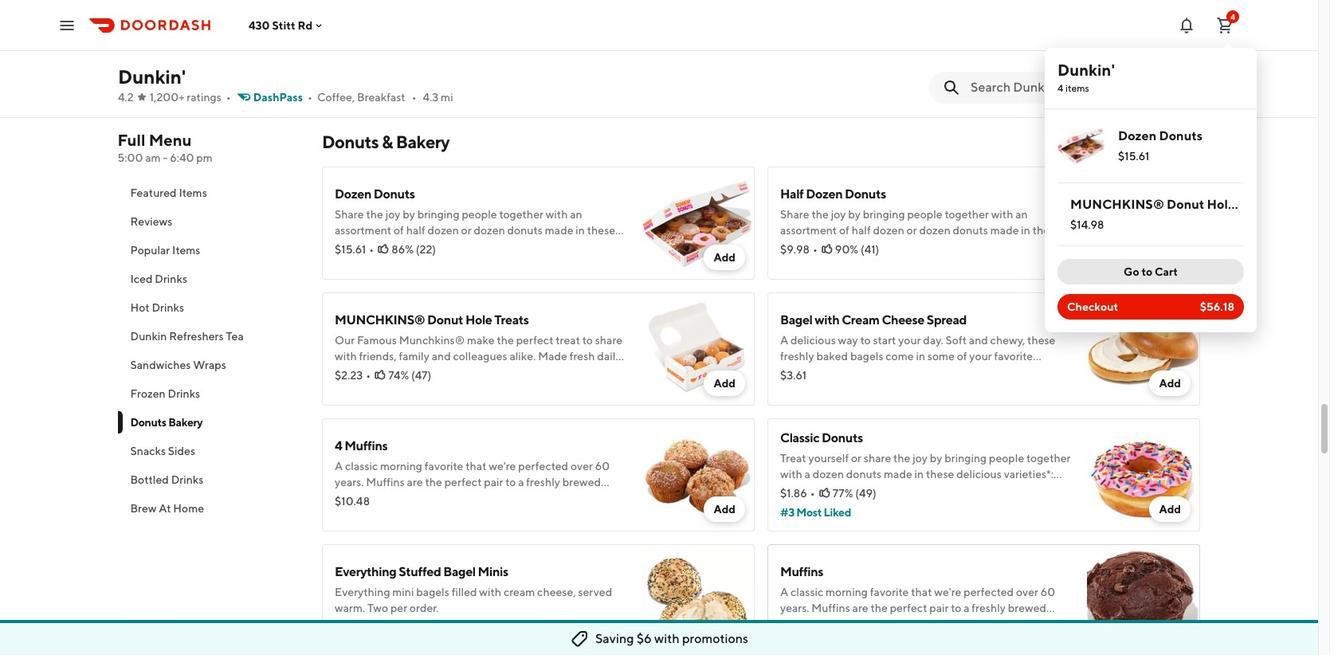 Task type: locate. For each thing, give the bounding box(es) containing it.
0 horizontal spatial treats
[[494, 312, 529, 328]]

we're inside 4 muffins a classic morning favorite that we're perfected over 60 years. muffins are the perfect pair to a freshly brewed coffee. available in the following varieties: blueberry & coffee cake
[[489, 460, 516, 473]]

morning up "72%" at the bottom right
[[826, 586, 868, 599]]

go to cart button
[[1058, 259, 1244, 285]]

60 inside 4 muffins a classic morning favorite that we're perfected over 60 years. muffins are the perfect pair to a freshly brewed coffee. available in the following varieties: blueberry & coffee cake
[[595, 460, 610, 473]]

perfected inside muffins a classic morning favorite that we're perfected over 60 years. muffins are the perfect pair to a freshly brewed coffee. available in the following varieties: blueberry & coffee
[[964, 586, 1014, 599]]

to inside muffins a classic morning favorite that we're perfected over 60 years. muffins are the perfect pair to a freshly brewed coffee. available in the following varieties: blueberry & coffee
[[951, 602, 962, 615]]

our refreshing frozen chocolate is ready to customize with your choice of flavor swirl, and drizzle.
[[335, 26, 608, 55]]

bottled drinks button
[[118, 465, 303, 494]]

featured
[[131, 187, 177, 199]]

morning
[[380, 460, 422, 473], [826, 586, 868, 599]]

74% (47)
[[388, 369, 431, 382]]

frozen up of
[[411, 26, 446, 39]]

drinks for bottled drinks
[[171, 473, 204, 486]]

1 vertical spatial coffee.
[[780, 618, 815, 630]]

in right "72%" at the bottom right
[[867, 618, 876, 630]]

donuts right the classic
[[822, 430, 863, 446]]

two
[[367, 602, 388, 615]]

0 vertical spatial years.
[[335, 476, 364, 489]]

choice
[[384, 42, 418, 55]]

over inside 4 muffins a classic morning favorite that we're perfected over 60 years. muffins are the perfect pair to a freshly brewed coffee. available in the following varieties: blueberry & coffee cake
[[571, 460, 593, 473]]

drinks
[[155, 273, 188, 285], [152, 301, 185, 314], [168, 387, 201, 400], [171, 473, 204, 486]]

donuts down coffee,
[[322, 132, 379, 152]]

munchkins® donut hole treats
[[335, 312, 529, 328]]

4 up $10.48
[[335, 438, 342, 454]]

coffee
[[335, 508, 370, 520], [780, 634, 815, 646]]

everything up two
[[335, 564, 396, 579]]

4 for 4
[[1231, 12, 1236, 21]]

0 horizontal spatial available
[[372, 492, 419, 505]]

1 vertical spatial bakery
[[169, 416, 203, 429]]

2 horizontal spatial &
[[1046, 618, 1053, 630]]

1 horizontal spatial perfect
[[890, 602, 927, 615]]

dozen for dozen donuts $15.61
[[1118, 128, 1157, 143]]

hole
[[1207, 197, 1236, 212], [465, 312, 492, 328]]

drinks down "popular items"
[[155, 273, 188, 285]]

a
[[335, 460, 343, 473], [780, 586, 789, 599]]

0 horizontal spatial we're
[[489, 460, 516, 473]]

1 horizontal spatial we're
[[934, 586, 962, 599]]

refreshers
[[170, 330, 224, 343]]

to inside the our refreshing frozen chocolate is ready to customize with your choice of flavor swirl, and drizzle.
[[544, 26, 554, 39]]

4
[[1231, 12, 1236, 21], [1058, 82, 1064, 94], [335, 438, 342, 454]]

0 horizontal spatial are
[[407, 476, 423, 489]]

90% (41)
[[835, 243, 879, 256]]

coffee. inside 4 muffins a classic morning favorite that we're perfected over 60 years. muffins are the perfect pair to a freshly brewed coffee. available in the following varieties: blueberry & coffee cake
[[335, 492, 370, 505]]

1 horizontal spatial bakery
[[396, 132, 450, 152]]

treats inside 'munchkins® donut hole treats $14.98'
[[1238, 197, 1275, 212]]

drinks down sandwiches wraps
[[168, 387, 201, 400]]

add button for bagel with cream cheese spread
[[1150, 371, 1191, 396]]

0 horizontal spatial pair
[[484, 476, 503, 489]]

1 horizontal spatial dunkin'
[[1058, 61, 1115, 79]]

available inside 4 muffins a classic morning favorite that we're perfected over 60 years. muffins are the perfect pair to a freshly brewed coffee. available in the following varieties: blueberry & coffee cake
[[372, 492, 419, 505]]

0 vertical spatial coffee
[[335, 508, 370, 520]]

iced drinks button
[[118, 265, 303, 293]]

a inside muffins a classic morning favorite that we're perfected over 60 years. muffins are the perfect pair to a freshly brewed coffee. available in the following varieties: blueberry & coffee
[[780, 586, 789, 599]]

1 vertical spatial classic
[[791, 586, 824, 599]]

muffins up cake
[[366, 476, 405, 489]]

2 vertical spatial 4
[[335, 438, 342, 454]]

1 vertical spatial pair
[[930, 602, 949, 615]]

1 horizontal spatial freshly
[[972, 602, 1006, 615]]

$10.48
[[335, 495, 370, 508]]

1 horizontal spatial a
[[964, 602, 970, 615]]

0 vertical spatial frozen
[[411, 26, 446, 39]]

drinks for frozen drinks
[[168, 387, 201, 400]]

perfect inside muffins a classic morning favorite that we're perfected over 60 years. muffins are the perfect pair to a freshly brewed coffee. available in the following varieties: blueberry & coffee
[[890, 602, 927, 615]]

items for popular items
[[173, 244, 201, 257]]

• right ratings
[[226, 91, 231, 104]]

brew at home
[[131, 502, 204, 515]]

0 vertical spatial 60
[[595, 460, 610, 473]]

0 vertical spatial donut
[[1167, 197, 1205, 212]]

1 horizontal spatial in
[[867, 618, 876, 630]]

0 vertical spatial hole
[[1207, 197, 1236, 212]]

donuts up 'munchkins® donut hole treats $14.98'
[[1159, 128, 1203, 143]]

1 horizontal spatial years.
[[780, 602, 809, 615]]

a up $2.86
[[780, 586, 789, 599]]

4 right notification bell icon
[[1231, 12, 1236, 21]]

0 vertical spatial &
[[382, 132, 393, 152]]

1 vertical spatial everything
[[335, 586, 390, 599]]

frozen down sandwiches
[[131, 387, 166, 400]]

1 vertical spatial 4
[[1058, 82, 1064, 94]]

0 vertical spatial blueberry
[[548, 492, 598, 505]]

classic inside 4 muffins a classic morning favorite that we're perfected over 60 years. muffins are the perfect pair to a freshly brewed coffee. available in the following varieties: blueberry & coffee cake
[[345, 460, 378, 473]]

items for featured items
[[179, 187, 207, 199]]

4 inside 4 button
[[1231, 12, 1236, 21]]

0 vertical spatial freshly
[[526, 476, 560, 489]]

4 inside dunkin' 4 items
[[1058, 82, 1064, 94]]

breakfast
[[357, 91, 405, 104]]

items up 'reviews' button
[[179, 187, 207, 199]]

munchkins® up $14.98
[[1070, 197, 1164, 212]]

chocolate
[[448, 26, 501, 39]]

1 vertical spatial hole
[[465, 312, 492, 328]]

1 horizontal spatial $15.61
[[1118, 150, 1150, 163]]

0 vertical spatial over
[[571, 460, 593, 473]]

1 horizontal spatial following
[[898, 618, 944, 630]]

$15.61 left 86%
[[335, 243, 366, 256]]

brewed
[[563, 476, 601, 489], [1008, 602, 1047, 615]]

ready
[[513, 26, 542, 39]]

frozen inside the our refreshing frozen chocolate is ready to customize with your choice of flavor swirl, and drizzle.
[[411, 26, 446, 39]]

•
[[226, 91, 231, 104], [308, 91, 312, 104], [412, 91, 417, 104], [369, 243, 374, 256], [813, 243, 818, 256], [366, 369, 371, 382], [810, 487, 815, 500], [813, 621, 817, 634]]

0 horizontal spatial perfect
[[445, 476, 482, 489]]

with inside everything stuffed bagel minis everything mini bagels filled with cream cheese, served warm. two per order. $3.36
[[479, 586, 501, 599]]

varieties: inside muffins a classic morning favorite that we're perfected over 60 years. muffins are the perfect pair to a freshly brewed coffee. available in the following varieties: blueberry & coffee
[[947, 618, 992, 630]]

add for munchkins® donut hole treats
[[714, 377, 736, 390]]

is
[[503, 26, 511, 39]]

dunkin' up 'items'
[[1058, 61, 1115, 79]]

morning up cake
[[380, 460, 422, 473]]

0 vertical spatial coffee.
[[335, 492, 370, 505]]

add button for half dozen donuts
[[1150, 245, 1191, 270]]

0 vertical spatial that
[[466, 460, 487, 473]]

sandwiches wraps
[[131, 359, 227, 371]]

0 horizontal spatial years.
[[335, 476, 364, 489]]

$15.61
[[1118, 150, 1150, 163], [335, 243, 366, 256]]

0 horizontal spatial coffee.
[[335, 492, 370, 505]]

popular
[[131, 244, 170, 257]]

• right the $1.86
[[810, 487, 815, 500]]

1 vertical spatial favorite
[[870, 586, 909, 599]]

freshly inside muffins a classic morning favorite that we're perfected over 60 years. muffins are the perfect pair to a freshly brewed coffee. available in the following varieties: blueberry & coffee
[[972, 602, 1006, 615]]

with down minis
[[479, 586, 501, 599]]

0 horizontal spatial brewed
[[563, 476, 601, 489]]

checkout
[[1067, 301, 1119, 313]]

sandwiches wraps button
[[118, 351, 303, 379]]

with left cream at the right of page
[[815, 312, 840, 328]]

coffee.
[[335, 492, 370, 505], [780, 618, 815, 630]]

ratings
[[187, 91, 221, 104]]

1 vertical spatial a
[[780, 586, 789, 599]]

dozen inside dozen donuts $15.61
[[1118, 128, 1157, 143]]

• right $2.23
[[366, 369, 371, 382]]

0 horizontal spatial bakery
[[169, 416, 203, 429]]

1 horizontal spatial over
[[1016, 586, 1039, 599]]

a
[[518, 476, 524, 489], [964, 602, 970, 615]]

0 horizontal spatial in
[[421, 492, 430, 505]]

0 horizontal spatial munchkins®
[[335, 312, 425, 328]]

everything up 'warm.'
[[335, 586, 390, 599]]

brew at home button
[[118, 494, 303, 523]]

1 vertical spatial bagel
[[443, 564, 476, 579]]

munchkins® inside 'munchkins® donut hole treats $14.98'
[[1070, 197, 1164, 212]]

following up minis
[[452, 492, 499, 505]]

following right (11)
[[898, 618, 944, 630]]

4 left 'items'
[[1058, 82, 1064, 94]]

available up cake
[[372, 492, 419, 505]]

dozen right half
[[806, 187, 843, 202]]

0 horizontal spatial bagel
[[443, 564, 476, 579]]

bakery down 4.3
[[396, 132, 450, 152]]

$15.61 up the half dozen donuts image
[[1118, 150, 1150, 163]]

classic
[[345, 460, 378, 473], [791, 586, 824, 599]]

items inside button
[[173, 244, 201, 257]]

pair inside muffins a classic morning favorite that we're perfected over 60 years. muffins are the perfect pair to a freshly brewed coffee. available in the following varieties: blueberry & coffee
[[930, 602, 949, 615]]

dozen down item search search field
[[1118, 128, 1157, 143]]

blueberry inside 4 muffins a classic morning favorite that we're perfected over 60 years. muffins are the perfect pair to a freshly brewed coffee. available in the following varieties: blueberry & coffee cake
[[548, 492, 598, 505]]

2 vertical spatial &
[[1046, 618, 1053, 630]]

bagel with cream cheese spread image
[[1087, 293, 1200, 406]]

half
[[780, 187, 804, 202]]

0 horizontal spatial frozen
[[131, 387, 166, 400]]

donut
[[1167, 197, 1205, 212], [427, 312, 463, 328]]

brewed inside 4 muffins a classic morning favorite that we're perfected over 60 years. muffins are the perfect pair to a freshly brewed coffee. available in the following varieties: blueberry & coffee cake
[[563, 476, 601, 489]]

the
[[425, 476, 442, 489], [433, 492, 450, 505], [871, 602, 888, 615], [878, 618, 895, 630]]

classic donuts image
[[1087, 418, 1200, 532]]

dozen donuts image
[[1058, 122, 1106, 170], [642, 167, 755, 280]]

dunkin' up 1,200+
[[118, 65, 186, 88]]

add button for classic donuts
[[1150, 497, 1191, 522]]

0 horizontal spatial over
[[571, 460, 593, 473]]

available inside muffins a classic morning favorite that we're perfected over 60 years. muffins are the perfect pair to a freshly brewed coffee. available in the following varieties: blueberry & coffee
[[817, 618, 864, 630]]

bakery up sides
[[169, 416, 203, 429]]

following inside 4 muffins a classic morning favorite that we're perfected over 60 years. muffins are the perfect pair to a freshly brewed coffee. available in the following varieties: blueberry & coffee cake
[[452, 492, 499, 505]]

1 vertical spatial a
[[964, 602, 970, 615]]

0 vertical spatial a
[[335, 460, 343, 473]]

1 vertical spatial brewed
[[1008, 602, 1047, 615]]

• left coffee,
[[308, 91, 312, 104]]

1 vertical spatial are
[[853, 602, 869, 615]]

items
[[179, 187, 207, 199], [173, 244, 201, 257]]

1 horizontal spatial classic
[[791, 586, 824, 599]]

• left 86%
[[369, 243, 374, 256]]

drinks up home at bottom
[[171, 473, 204, 486]]

classic up $10.48
[[345, 460, 378, 473]]

(49)
[[855, 487, 877, 500]]

dunkin'
[[1058, 61, 1115, 79], [118, 65, 186, 88]]

we're inside muffins a classic morning favorite that we're perfected over 60 years. muffins are the perfect pair to a freshly brewed coffee. available in the following varieties: blueberry & coffee
[[934, 586, 962, 599]]

4 for 4 muffins a classic morning favorite that we're perfected over 60 years. muffins are the perfect pair to a freshly brewed coffee. available in the following varieties: blueberry & coffee cake
[[335, 438, 342, 454]]

available right the $2.86 •
[[817, 618, 864, 630]]

that inside 4 muffins a classic morning favorite that we're perfected over 60 years. muffins are the perfect pair to a freshly brewed coffee. available in the following varieties: blueberry & coffee cake
[[466, 460, 487, 473]]

pm
[[197, 151, 213, 164]]

0 vertical spatial treats
[[1238, 197, 1275, 212]]

0 horizontal spatial morning
[[380, 460, 422, 473]]

half dozen donuts image
[[1087, 167, 1200, 280]]

$1.86
[[780, 487, 807, 500]]

classic up the $2.86 •
[[791, 586, 824, 599]]

1 horizontal spatial 4
[[1058, 82, 1064, 94]]

0 horizontal spatial donut
[[427, 312, 463, 328]]

donut inside 'munchkins® donut hole treats $14.98'
[[1167, 197, 1205, 212]]

0 horizontal spatial blueberry
[[548, 492, 598, 505]]

munchkins® donut hole treats image
[[642, 293, 755, 406]]

tea
[[226, 330, 244, 343]]

1 horizontal spatial a
[[780, 586, 789, 599]]

that inside muffins a classic morning favorite that we're perfected over 60 years. muffins are the perfect pair to a freshly brewed coffee. available in the following varieties: blueberry & coffee
[[911, 586, 932, 599]]

classic donuts
[[780, 430, 863, 446]]

0 horizontal spatial 60
[[595, 460, 610, 473]]

1 vertical spatial morning
[[826, 586, 868, 599]]

• right $9.98
[[813, 243, 818, 256]]

promotions
[[682, 631, 749, 646]]

mi
[[441, 91, 453, 104]]

items right popular
[[173, 244, 201, 257]]

varieties: inside 4 muffins a classic morning favorite that we're perfected over 60 years. muffins are the perfect pair to a freshly brewed coffee. available in the following varieties: blueberry & coffee cake
[[501, 492, 546, 505]]

0 vertical spatial 4
[[1231, 12, 1236, 21]]

0 horizontal spatial perfected
[[518, 460, 568, 473]]

0 horizontal spatial favorite
[[425, 460, 463, 473]]

popular items button
[[118, 236, 303, 265]]

$14.98
[[1070, 218, 1104, 231]]

add button for dozen donuts
[[704, 245, 745, 270]]

over
[[571, 460, 593, 473], [1016, 586, 1039, 599]]

4 items, open order cart image
[[1216, 16, 1235, 35]]

1 vertical spatial we're
[[934, 586, 962, 599]]

• right $2.86
[[813, 621, 817, 634]]

1 horizontal spatial favorite
[[870, 586, 909, 599]]

(47)
[[411, 369, 431, 382]]

hole inside 'munchkins® donut hole treats $14.98'
[[1207, 197, 1236, 212]]

add for bagel with cream cheese spread
[[1159, 377, 1181, 390]]

1 horizontal spatial varieties:
[[947, 618, 992, 630]]

wraps
[[193, 359, 227, 371]]

coffee left "72%" at the bottom right
[[780, 634, 815, 646]]

1 vertical spatial coffee
[[780, 634, 815, 646]]

0 vertical spatial munchkins®
[[1070, 197, 1164, 212]]

years. up $2.86
[[780, 602, 809, 615]]

to
[[544, 26, 554, 39], [1142, 265, 1153, 278], [506, 476, 516, 489], [951, 602, 962, 615]]

in right $10.48
[[421, 492, 430, 505]]

1 horizontal spatial brewed
[[1008, 602, 1047, 615]]

drinks right hot on the left of the page
[[152, 301, 185, 314]]

a up $10.48
[[335, 460, 343, 473]]

4 inside 4 muffins a classic morning favorite that we're perfected over 60 years. muffins are the perfect pair to a freshly brewed coffee. available in the following varieties: blueberry & coffee cake
[[335, 438, 342, 454]]

1 vertical spatial 60
[[1041, 586, 1055, 599]]

add for half dozen donuts
[[1159, 251, 1181, 264]]

sandwiches
[[131, 359, 191, 371]]

0 horizontal spatial dozen donuts image
[[642, 167, 755, 280]]

bakery
[[396, 132, 450, 152], [169, 416, 203, 429]]

dozen up $15.61 •
[[335, 187, 371, 202]]

donut up (47)
[[427, 312, 463, 328]]

most
[[797, 506, 822, 519]]

1 vertical spatial donut
[[427, 312, 463, 328]]

coffee left cake
[[335, 508, 370, 520]]

with down our
[[335, 42, 357, 55]]

(22)
[[416, 243, 436, 256]]

bagel up filled
[[443, 564, 476, 579]]

1 horizontal spatial coffee.
[[780, 618, 815, 630]]

60
[[595, 460, 610, 473], [1041, 586, 1055, 599]]

hot
[[131, 301, 150, 314]]

favorite inside 4 muffins a classic morning favorite that we're perfected over 60 years. muffins are the perfect pair to a freshly brewed coffee. available in the following varieties: blueberry & coffee cake
[[425, 460, 463, 473]]

0 vertical spatial pair
[[484, 476, 503, 489]]

1 horizontal spatial morning
[[826, 586, 868, 599]]

served
[[578, 586, 612, 599]]

0 vertical spatial brewed
[[563, 476, 601, 489]]

0 vertical spatial in
[[421, 492, 430, 505]]

menu
[[149, 131, 192, 149]]

0 vertical spatial everything
[[335, 564, 396, 579]]

snacks
[[131, 445, 166, 458]]

86% (22)
[[392, 243, 436, 256]]

treats for munchkins® donut hole treats
[[494, 312, 529, 328]]

0 horizontal spatial hole
[[465, 312, 492, 328]]

1 horizontal spatial available
[[817, 618, 864, 630]]

0 horizontal spatial varieties:
[[501, 492, 546, 505]]

• for $1.86 •
[[810, 487, 815, 500]]

dashpass •
[[253, 91, 312, 104]]

1 horizontal spatial treats
[[1238, 197, 1275, 212]]

1,200+ ratings •
[[150, 91, 231, 104]]

1 vertical spatial &
[[600, 492, 608, 505]]

1 vertical spatial perfected
[[964, 586, 1014, 599]]

0 vertical spatial varieties:
[[501, 492, 546, 505]]

bagel up $3.61
[[780, 312, 813, 328]]

varieties:
[[501, 492, 546, 505], [947, 618, 992, 630]]

0 vertical spatial available
[[372, 492, 419, 505]]

refreshing
[[357, 26, 408, 39]]

#3 most liked
[[780, 506, 851, 519]]

$2.86
[[780, 621, 809, 634]]

muffins
[[344, 438, 388, 454], [366, 476, 405, 489], [780, 564, 824, 579], [812, 602, 850, 615]]

4 muffins image
[[642, 418, 755, 532]]

a inside 4 muffins a classic morning favorite that we're perfected over 60 years. muffins are the perfect pair to a freshly brewed coffee. available in the following varieties: blueberry & coffee cake
[[335, 460, 343, 473]]

0 vertical spatial perfect
[[445, 476, 482, 489]]

dozen
[[1118, 128, 1157, 143], [335, 187, 371, 202], [806, 187, 843, 202]]

items inside button
[[179, 187, 207, 199]]

morning inside muffins a classic morning favorite that we're perfected over 60 years. muffins are the perfect pair to a freshly brewed coffee. available in the following varieties: blueberry & coffee
[[826, 586, 868, 599]]

over inside muffins a classic morning favorite that we're perfected over 60 years. muffins are the perfect pair to a freshly brewed coffee. available in the following varieties: blueberry & coffee
[[1016, 586, 1039, 599]]

0 horizontal spatial classic
[[345, 460, 378, 473]]

years. up $10.48
[[335, 476, 364, 489]]

are inside 4 muffins a classic morning favorite that we're perfected over 60 years. muffins are the perfect pair to a freshly brewed coffee. available in the following varieties: blueberry & coffee cake
[[407, 476, 423, 489]]

add for dozen donuts
[[714, 251, 736, 264]]

77%
[[833, 487, 853, 500]]

donuts up snacks
[[131, 416, 167, 429]]

everything stuffed bagel minis everything mini bagels filled with cream cheese, served warm. two per order. $3.36
[[335, 564, 612, 634]]

0 horizontal spatial following
[[452, 492, 499, 505]]

0 horizontal spatial coffee
[[335, 508, 370, 520]]

cream
[[842, 312, 880, 328]]

dunkin' for dunkin'
[[118, 65, 186, 88]]

1 horizontal spatial coffee
[[780, 634, 815, 646]]

donut down dozen donuts $15.61
[[1167, 197, 1205, 212]]

cheese
[[882, 312, 925, 328]]

hole for munchkins® donut hole treats $14.98
[[1207, 197, 1236, 212]]

donuts
[[1159, 128, 1203, 143], [322, 132, 379, 152], [374, 187, 415, 202], [845, 187, 886, 202], [131, 416, 167, 429], [822, 430, 863, 446]]

1 horizontal spatial munchkins®
[[1070, 197, 1164, 212]]

munchkins® up 74%
[[335, 312, 425, 328]]

hole for munchkins® donut hole treats
[[465, 312, 492, 328]]

1 everything from the top
[[335, 564, 396, 579]]

1 vertical spatial varieties:
[[947, 618, 992, 630]]



Task type: vqa. For each thing, say whether or not it's contained in the screenshot.
hand
no



Task type: describe. For each thing, give the bounding box(es) containing it.
muffins up the $2.86 •
[[780, 564, 824, 579]]

coffee. inside muffins a classic morning favorite that we're perfected over 60 years. muffins are the perfect pair to a freshly brewed coffee. available in the following varieties: blueberry & coffee
[[780, 618, 815, 630]]

$1.86 •
[[780, 487, 815, 500]]

home
[[174, 502, 204, 515]]

reviews
[[131, 215, 173, 228]]

$3.36
[[335, 621, 363, 634]]

sides
[[168, 445, 196, 458]]

0 horizontal spatial &
[[382, 132, 393, 152]]

frozen drinks button
[[118, 379, 303, 408]]

72% (11)
[[835, 621, 874, 634]]

bagel inside everything stuffed bagel minis everything mini bagels filled with cream cheese, served warm. two per order. $3.36
[[443, 564, 476, 579]]

classic inside muffins a classic morning favorite that we're perfected over 60 years. muffins are the perfect pair to a freshly brewed coffee. available in the following varieties: blueberry & coffee
[[791, 586, 824, 599]]

spread
[[927, 312, 967, 328]]

72%
[[835, 621, 855, 634]]

hot drinks
[[131, 301, 185, 314]]

muffins up "72%" at the bottom right
[[812, 602, 850, 615]]

perfect inside 4 muffins a classic morning favorite that we're perfected over 60 years. muffins are the perfect pair to a freshly brewed coffee. available in the following varieties: blueberry & coffee cake
[[445, 476, 482, 489]]

drinks for hot drinks
[[152, 301, 185, 314]]

1 horizontal spatial dozen
[[806, 187, 843, 202]]

dozen for dozen donuts
[[335, 187, 371, 202]]

pair inside 4 muffins a classic morning favorite that we're perfected over 60 years. muffins are the perfect pair to a freshly brewed coffee. available in the following varieties: blueberry & coffee cake
[[484, 476, 503, 489]]

cheese,
[[537, 586, 576, 599]]

0 horizontal spatial $15.61
[[335, 243, 366, 256]]

donut for munchkins® donut hole treats
[[427, 312, 463, 328]]

warm.
[[335, 602, 365, 615]]

years. inside muffins a classic morning favorite that we're perfected over 60 years. muffins are the perfect pair to a freshly brewed coffee. available in the following varieties: blueberry & coffee
[[780, 602, 809, 615]]

years. inside 4 muffins a classic morning favorite that we're perfected over 60 years. muffins are the perfect pair to a freshly brewed coffee. available in the following varieties: blueberry & coffee cake
[[335, 476, 364, 489]]

2 everything from the top
[[335, 586, 390, 599]]

dunkin' 4 items
[[1058, 61, 1115, 94]]

featured items
[[131, 187, 207, 199]]

60 inside muffins a classic morning favorite that we're perfected over 60 years. muffins are the perfect pair to a freshly brewed coffee. available in the following varieties: blueberry & coffee
[[1041, 586, 1055, 599]]

your
[[359, 42, 382, 55]]

• for dashpass •
[[308, 91, 312, 104]]

5:00
[[118, 151, 143, 164]]

brew
[[131, 502, 157, 515]]

dunkin
[[131, 330, 167, 343]]

1,200+
[[150, 91, 185, 104]]

blueberry inside muffins a classic morning favorite that we're perfected over 60 years. muffins are the perfect pair to a freshly brewed coffee. available in the following varieties: blueberry & coffee
[[994, 618, 1044, 630]]

minis
[[478, 564, 508, 579]]

reviews button
[[118, 207, 303, 236]]

snacks sides
[[131, 445, 196, 458]]

at
[[159, 502, 171, 515]]

drinks for iced drinks
[[155, 273, 188, 285]]

open menu image
[[57, 16, 77, 35]]

$15.61 inside dozen donuts $15.61
[[1118, 150, 1150, 163]]

430 stitt rd
[[249, 19, 313, 31]]

0 vertical spatial bakery
[[396, 132, 450, 152]]

to inside 4 muffins a classic morning favorite that we're perfected over 60 years. muffins are the perfect pair to a freshly brewed coffee. available in the following varieties: blueberry & coffee cake
[[506, 476, 516, 489]]

coffee inside muffins a classic morning favorite that we're perfected over 60 years. muffins are the perfect pair to a freshly brewed coffee. available in the following varieties: blueberry & coffee
[[780, 634, 815, 646]]

brewed inside muffins a classic morning favorite that we're perfected over 60 years. muffins are the perfect pair to a freshly brewed coffee. available in the following varieties: blueberry & coffee
[[1008, 602, 1047, 615]]

iced drinks
[[131, 273, 188, 285]]

following inside muffins a classic morning favorite that we're perfected over 60 years. muffins are the perfect pair to a freshly brewed coffee. available in the following varieties: blueberry & coffee
[[898, 618, 944, 630]]

$6
[[637, 631, 652, 646]]

munchkins® for munchkins® donut hole treats $14.98
[[1070, 197, 1164, 212]]

muffins a classic morning favorite that we're perfected over 60 years. muffins are the perfect pair to a freshly brewed coffee. available in the following varieties: blueberry & coffee
[[780, 564, 1055, 646]]

rd
[[298, 19, 313, 31]]

customize
[[556, 26, 608, 39]]

go
[[1124, 265, 1140, 278]]

1 horizontal spatial dozen donuts image
[[1058, 122, 1106, 170]]

in inside 4 muffins a classic morning favorite that we're perfected over 60 years. muffins are the perfect pair to a freshly brewed coffee. available in the following varieties: blueberry & coffee cake
[[421, 492, 430, 505]]

(11)
[[858, 621, 874, 634]]

everything stuffed bagel minis image
[[642, 544, 755, 655]]

4 button
[[1209, 9, 1241, 41]]

donuts inside dozen donuts $15.61
[[1159, 128, 1203, 143]]

74%
[[388, 369, 409, 382]]

90%
[[835, 243, 859, 256]]

• for $9.98 •
[[813, 243, 818, 256]]

muffins image
[[1087, 544, 1200, 655]]

coffee,
[[317, 91, 355, 104]]

muffins up $10.48
[[344, 438, 388, 454]]

hot drinks button
[[118, 293, 303, 322]]

86%
[[392, 243, 414, 256]]

stitt
[[272, 19, 295, 31]]

cake
[[372, 508, 399, 520]]

to inside go to cart button
[[1142, 265, 1153, 278]]

favorite inside muffins a classic morning favorite that we're perfected over 60 years. muffins are the perfect pair to a freshly brewed coffee. available in the following varieties: blueberry & coffee
[[870, 586, 909, 599]]

mini
[[392, 586, 414, 599]]

• left 4.3
[[412, 91, 417, 104]]

frozen inside button
[[131, 387, 166, 400]]

4 muffins a classic morning favorite that we're perfected over 60 years. muffins are the perfect pair to a freshly brewed coffee. available in the following varieties: blueberry & coffee cake
[[335, 438, 610, 520]]

of
[[420, 42, 430, 55]]

(41)
[[861, 243, 879, 256]]

donuts up (41)
[[845, 187, 886, 202]]

full
[[118, 131, 146, 149]]

per
[[391, 602, 407, 615]]

& inside 4 muffins a classic morning favorite that we're perfected over 60 years. muffins are the perfect pair to a freshly brewed coffee. available in the following varieties: blueberry & coffee cake
[[600, 492, 608, 505]]

• for $2.23 •
[[366, 369, 371, 382]]

donuts & bakery
[[322, 132, 450, 152]]

dunkin refreshers tea
[[131, 330, 244, 343]]

munchkins® for munchkins® donut hole treats
[[335, 312, 425, 328]]

donuts bakery
[[131, 416, 203, 429]]

coffee inside 4 muffins a classic morning favorite that we're perfected over 60 years. muffins are the perfect pair to a freshly brewed coffee. available in the following varieties: blueberry & coffee cake
[[335, 508, 370, 520]]

in inside muffins a classic morning favorite that we're perfected over 60 years. muffins are the perfect pair to a freshly brewed coffee. available in the following varieties: blueberry & coffee
[[867, 618, 876, 630]]

• for $2.86 •
[[813, 621, 817, 634]]

dashpass
[[253, 91, 303, 104]]

go to cart
[[1124, 265, 1178, 278]]

with inside the our refreshing frozen chocolate is ready to customize with your choice of flavor swirl, and drizzle.
[[335, 42, 357, 55]]

0 vertical spatial bagel
[[780, 312, 813, 328]]

munchkins® donut hole treats $14.98
[[1070, 197, 1275, 231]]

donuts down donuts & bakery
[[374, 187, 415, 202]]

snacks sides button
[[118, 437, 303, 465]]

add button for munchkins® donut hole treats
[[704, 371, 745, 396]]

perfected inside 4 muffins a classic morning favorite that we're perfected over 60 years. muffins are the perfect pair to a freshly brewed coffee. available in the following varieties: blueberry & coffee cake
[[518, 460, 568, 473]]

Item Search search field
[[971, 79, 1188, 96]]

morning inside 4 muffins a classic morning favorite that we're perfected over 60 years. muffins are the perfect pair to a freshly brewed coffee. available in the following varieties: blueberry & coffee cake
[[380, 460, 422, 473]]

dozen donuts
[[335, 187, 415, 202]]

a inside 4 muffins a classic morning favorite that we're perfected over 60 years. muffins are the perfect pair to a freshly brewed coffee. available in the following varieties: blueberry & coffee cake
[[518, 476, 524, 489]]

frozen matcha latte image
[[1087, 0, 1200, 98]]

$56.18
[[1200, 301, 1235, 313]]

stuffed
[[399, 564, 441, 579]]

saving
[[595, 631, 634, 646]]

• for $15.61 •
[[369, 243, 374, 256]]

are inside muffins a classic morning favorite that we're perfected over 60 years. muffins are the perfect pair to a freshly brewed coffee. available in the following varieties: blueberry & coffee
[[853, 602, 869, 615]]

cream
[[504, 586, 535, 599]]

items
[[1066, 82, 1090, 94]]

swirl,
[[463, 42, 489, 55]]

treats for munchkins® donut hole treats $14.98
[[1238, 197, 1275, 212]]

add for classic donuts
[[1159, 503, 1181, 516]]

flavor
[[432, 42, 461, 55]]

classic
[[780, 430, 820, 446]]

$9.98
[[780, 243, 810, 256]]

donut for munchkins® donut hole treats $14.98
[[1167, 197, 1205, 212]]

& inside muffins a classic morning favorite that we're perfected over 60 years. muffins are the perfect pair to a freshly brewed coffee. available in the following varieties: blueberry & coffee
[[1046, 618, 1053, 630]]

frozen chocolate image
[[642, 0, 755, 98]]

6:40
[[170, 151, 194, 164]]

frozen drinks
[[131, 387, 201, 400]]

iced
[[131, 273, 153, 285]]

$15.61 •
[[335, 243, 374, 256]]

notification bell image
[[1177, 16, 1196, 35]]

cart
[[1155, 265, 1178, 278]]

with right $6
[[654, 631, 680, 646]]

freshly inside 4 muffins a classic morning favorite that we're perfected over 60 years. muffins are the perfect pair to a freshly brewed coffee. available in the following varieties: blueberry & coffee cake
[[526, 476, 560, 489]]

bottled
[[131, 473, 169, 486]]

a inside muffins a classic morning favorite that we're perfected over 60 years. muffins are the perfect pair to a freshly brewed coffee. available in the following varieties: blueberry & coffee
[[964, 602, 970, 615]]

dunkin' for dunkin' 4 items
[[1058, 61, 1115, 79]]

bottled drinks
[[131, 473, 204, 486]]

430 stitt rd button
[[249, 19, 325, 31]]



